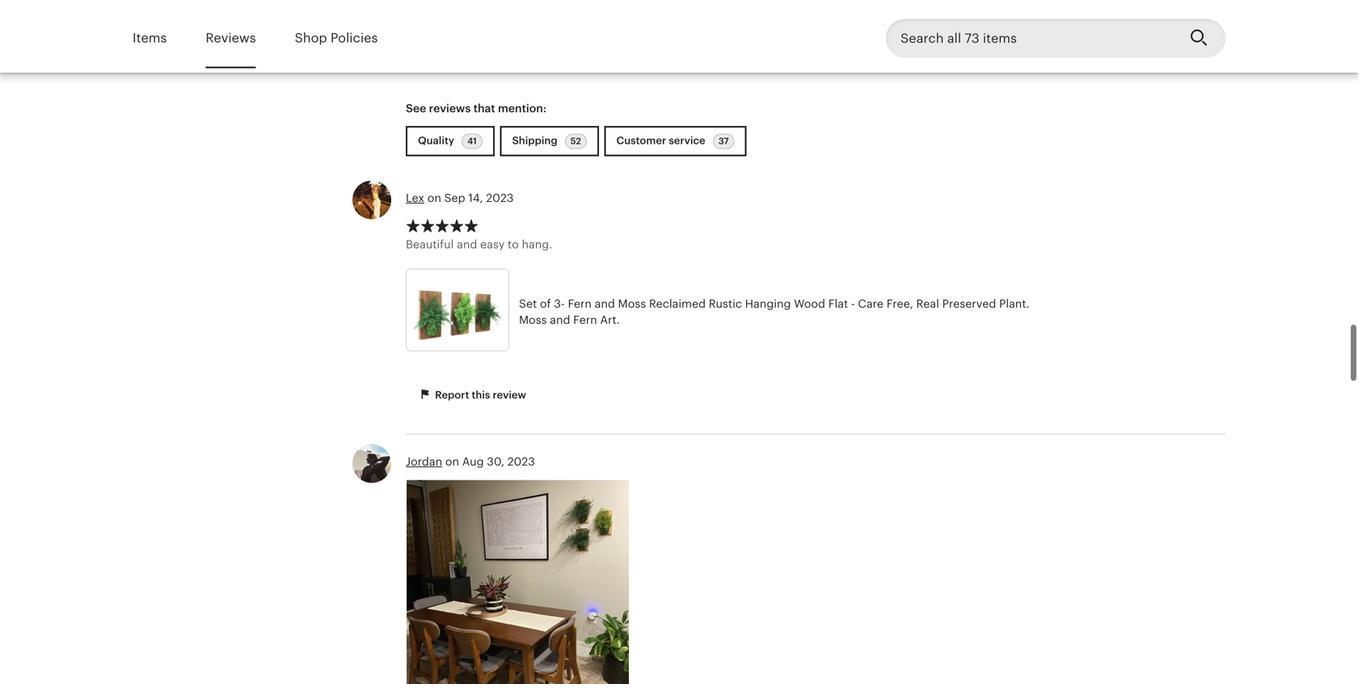 Task type: describe. For each thing, give the bounding box(es) containing it.
this
[[472, 389, 490, 401]]

shop policies link
[[295, 19, 378, 57]]

2023 for jordan on aug 30, 2023
[[507, 455, 535, 468]]

shop
[[295, 31, 327, 45]]

preserved
[[942, 298, 996, 311]]

set
[[519, 298, 537, 311]]

hanging
[[745, 298, 791, 311]]

to
[[508, 238, 519, 251]]

easy
[[480, 238, 505, 251]]

37
[[718, 136, 729, 146]]

on for lex
[[427, 192, 441, 205]]

items
[[133, 31, 167, 45]]

reviews
[[206, 31, 256, 45]]

items link
[[133, 19, 167, 57]]

see
[[406, 102, 426, 115]]

wood
[[794, 298, 825, 311]]

sep
[[444, 192, 465, 205]]

1 horizontal spatial moss
[[618, 298, 646, 311]]

service
[[669, 135, 705, 147]]

1 vertical spatial and
[[595, 298, 615, 311]]

art.
[[600, 313, 620, 326]]

shop policies
[[295, 31, 378, 45]]

1 vertical spatial moss
[[519, 313, 547, 326]]

jordan link
[[406, 455, 442, 468]]

quality
[[418, 135, 457, 147]]

beautiful and easy to hang.
[[406, 238, 552, 251]]

report this review
[[432, 389, 526, 401]]

customer
[[616, 135, 666, 147]]

lex
[[406, 192, 424, 205]]

set of 3-  fern and moss reclaimed rustic hanging wood flat - care free, real preserved plant. moss and fern art.
[[519, 298, 1030, 326]]

jordan added a photo of their purchase image
[[407, 481, 629, 685]]

3-
[[554, 298, 565, 311]]

review
[[493, 389, 526, 401]]

real
[[916, 298, 939, 311]]

jordan
[[406, 455, 442, 468]]

jordan on aug 30, 2023
[[406, 455, 535, 468]]

0 vertical spatial fern
[[568, 298, 592, 311]]



Task type: locate. For each thing, give the bounding box(es) containing it.
52
[[571, 136, 581, 146]]

1 horizontal spatial on
[[445, 455, 459, 468]]

plant.
[[999, 298, 1030, 311]]

-
[[851, 298, 855, 311]]

care
[[858, 298, 884, 311]]

1 vertical spatial fern
[[573, 313, 597, 326]]

beautiful
[[406, 238, 454, 251]]

0 vertical spatial and
[[457, 238, 477, 251]]

aug
[[462, 455, 484, 468]]

2023 for lex on sep 14, 2023
[[486, 192, 514, 205]]

2023 right the 30,
[[507, 455, 535, 468]]

moss
[[618, 298, 646, 311], [519, 313, 547, 326]]

on left aug
[[445, 455, 459, 468]]

shipping
[[512, 135, 560, 147]]

report
[[435, 389, 469, 401]]

that
[[473, 102, 495, 115]]

Search all 73 items text field
[[886, 19, 1177, 58]]

fern left art.
[[573, 313, 597, 326]]

rustic
[[709, 298, 742, 311]]

2 horizontal spatial and
[[595, 298, 615, 311]]

policies
[[331, 31, 378, 45]]

on right lex link
[[427, 192, 441, 205]]

fern
[[568, 298, 592, 311], [573, 313, 597, 326]]

41
[[467, 136, 477, 146]]

0 vertical spatial moss
[[618, 298, 646, 311]]

1 vertical spatial on
[[445, 455, 459, 468]]

on
[[427, 192, 441, 205], [445, 455, 459, 468]]

2023
[[486, 192, 514, 205], [507, 455, 535, 468]]

14,
[[468, 192, 483, 205]]

free,
[[887, 298, 913, 311]]

set of 3-  fern and moss reclaimed rustic hanging wood flat - care free, real preserved plant. moss and fern art. link
[[406, 269, 1044, 356]]

1 horizontal spatial and
[[550, 313, 570, 326]]

and down 3-
[[550, 313, 570, 326]]

report this review button
[[406, 381, 538, 411]]

see reviews that mention:
[[406, 102, 547, 115]]

0 horizontal spatial on
[[427, 192, 441, 205]]

reclaimed
[[649, 298, 706, 311]]

hang.
[[522, 238, 552, 251]]

0 horizontal spatial and
[[457, 238, 477, 251]]

30,
[[487, 455, 504, 468]]

lex link
[[406, 192, 424, 205]]

reviews link
[[206, 19, 256, 57]]

0 vertical spatial 2023
[[486, 192, 514, 205]]

and left easy
[[457, 238, 477, 251]]

1 vertical spatial 2023
[[507, 455, 535, 468]]

customer service
[[616, 135, 708, 147]]

fern right 3-
[[568, 298, 592, 311]]

0 horizontal spatial moss
[[519, 313, 547, 326]]

and
[[457, 238, 477, 251], [595, 298, 615, 311], [550, 313, 570, 326]]

moss down set
[[519, 313, 547, 326]]

of
[[540, 298, 551, 311]]

flat
[[828, 298, 848, 311]]

2 vertical spatial and
[[550, 313, 570, 326]]

mention:
[[498, 102, 547, 115]]

2023 right 14,
[[486, 192, 514, 205]]

reviews
[[429, 102, 471, 115]]

and up art.
[[595, 298, 615, 311]]

on for jordan
[[445, 455, 459, 468]]

lex on sep 14, 2023
[[406, 192, 514, 205]]

0 vertical spatial on
[[427, 192, 441, 205]]

moss up art.
[[618, 298, 646, 311]]



Task type: vqa. For each thing, say whether or not it's contained in the screenshot.
Preserved
yes



